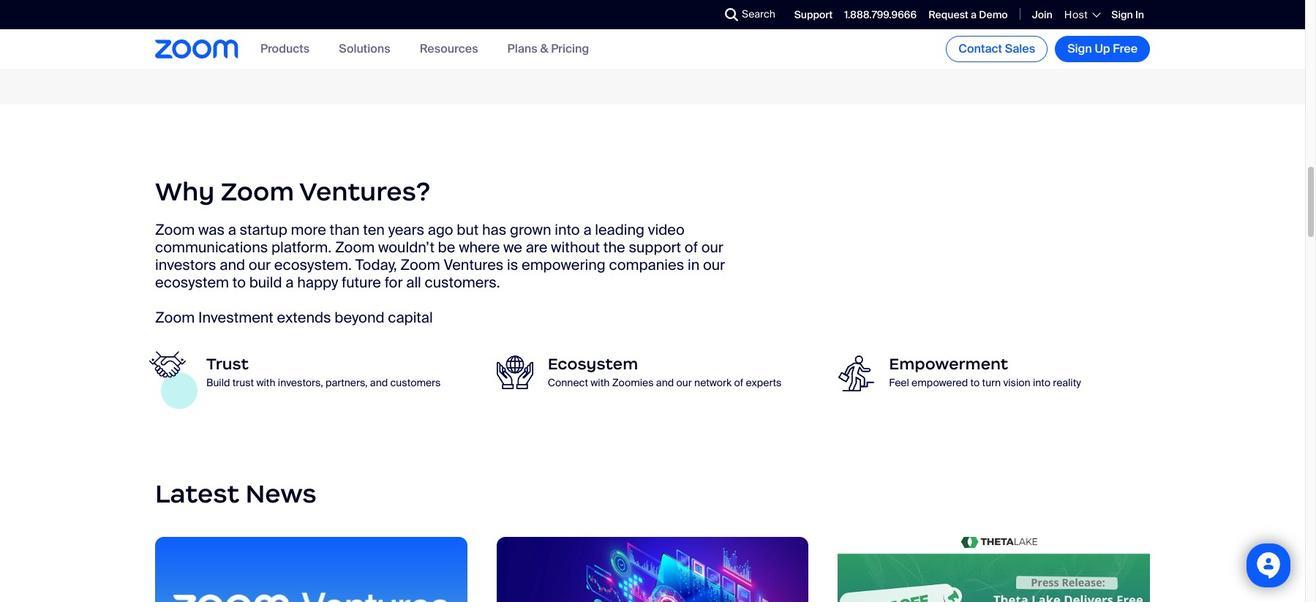 Task type: describe. For each thing, give the bounding box(es) containing it.
up
[[1095, 41, 1111, 56]]

host
[[1065, 8, 1088, 21]]

build
[[206, 376, 230, 389]]

into inside "empowerment feel empowered to turn vision into reality"
[[1033, 376, 1051, 389]]

empowered
[[912, 376, 968, 389]]

leading
[[595, 220, 645, 239]]

and inside "ecosystem connect with zoomies and our network of experts"
[[656, 376, 674, 389]]

more
[[291, 220, 326, 239]]

contact sales
[[959, 41, 1036, 56]]

host button
[[1065, 8, 1100, 21]]

future
[[342, 273, 381, 292]]

handshake image
[[149, 350, 186, 380]]

join link
[[1032, 8, 1053, 21]]

grown
[[510, 220, 551, 239]]

customers.
[[425, 273, 500, 292]]

empowerment
[[889, 354, 1009, 374]]

was
[[198, 220, 225, 239]]

pricing
[[551, 41, 589, 57]]

contact
[[959, 41, 1003, 56]]

&
[[540, 41, 548, 57]]

in
[[688, 255, 700, 274]]

investors
[[155, 255, 216, 274]]

a right build
[[286, 273, 294, 292]]

for
[[385, 273, 403, 292]]

products button
[[261, 41, 310, 57]]

build
[[249, 273, 282, 292]]

support
[[629, 238, 681, 257]]

into inside zoom was a startup more than ten years ago but has grown into a leading video communications platform. zoom wouldn't be where we are without the support of our investors and our ecosystem. today, zoom ventures is empowering companies in our ecosystem to build a happy future for all customers.
[[555, 220, 580, 239]]

beyond
[[335, 308, 385, 327]]

wouldn't
[[378, 238, 435, 257]]

man with briefcase walking up stairs image
[[838, 355, 875, 392]]

ecosystem
[[155, 273, 229, 292]]

experts
[[746, 376, 782, 389]]

vision
[[1004, 376, 1031, 389]]

we
[[503, 238, 522, 257]]

but
[[457, 220, 479, 239]]

and inside trust build trust with investors, partners, and customers
[[370, 376, 388, 389]]

why zoom ventures?
[[155, 176, 430, 208]]

resources button
[[420, 41, 478, 57]]

communications
[[155, 238, 268, 257]]

all
[[406, 273, 421, 292]]

customers
[[390, 376, 441, 389]]

latest
[[155, 478, 239, 510]]

contact sales link
[[946, 36, 1048, 62]]

video
[[648, 220, 685, 239]]

free
[[1113, 41, 1138, 56]]

trust
[[206, 354, 249, 374]]

ventures
[[444, 255, 504, 274]]

the
[[604, 238, 625, 257]]

why
[[155, 176, 215, 208]]

zoom investment extends beyond capital
[[155, 308, 433, 327]]

plans & pricing
[[508, 41, 589, 57]]

platform.
[[271, 238, 332, 257]]

feel
[[889, 376, 909, 389]]

turn
[[982, 376, 1001, 389]]

investment
[[198, 308, 274, 327]]

empowering
[[522, 255, 606, 274]]

years
[[388, 220, 424, 239]]

1.888.799.9666
[[845, 8, 917, 21]]

our inside "ecosystem connect with zoomies and our network of experts"
[[677, 376, 692, 389]]

is
[[507, 255, 518, 274]]

join
[[1032, 8, 1053, 21]]

request a demo link
[[929, 8, 1008, 21]]



Task type: locate. For each thing, give the bounding box(es) containing it.
today,
[[355, 255, 397, 274]]

ventures?
[[299, 176, 430, 208]]

of inside zoom was a startup more than ten years ago but has grown into a leading video communications platform. zoom wouldn't be where we are without the support of our investors and our ecosystem. today, zoom ventures is empowering companies in our ecosystem to build a happy future for all customers.
[[685, 238, 698, 257]]

startup
[[240, 220, 287, 239]]

extends
[[277, 308, 331, 327]]

0 vertical spatial sign
[[1112, 8, 1133, 21]]

1 horizontal spatial sign
[[1112, 8, 1133, 21]]

of right video
[[685, 238, 698, 257]]

to inside "empowerment feel empowered to turn vision into reality"
[[971, 376, 980, 389]]

to inside zoom was a startup more than ten years ago but has grown into a leading video communications platform. zoom wouldn't be where we are without the support of our investors and our ecosystem. today, zoom ventures is empowering companies in our ecosystem to build a happy future for all customers.
[[233, 273, 246, 292]]

sign for sign in
[[1112, 8, 1133, 21]]

1 vertical spatial into
[[1033, 376, 1051, 389]]

investors,
[[278, 376, 323, 389]]

zoom logo image
[[155, 40, 239, 58]]

support
[[795, 8, 833, 21]]

0 vertical spatial into
[[555, 220, 580, 239]]

0 horizontal spatial sign
[[1068, 41, 1092, 56]]

request
[[929, 8, 969, 21]]

1 horizontal spatial and
[[370, 376, 388, 389]]

zoom was a startup more than ten years ago but has grown into a leading video communications platform. zoom wouldn't be where we are without the support of our investors and our ecosystem. today, zoom ventures is empowering companies in our ecosystem to build a happy future for all customers.
[[155, 220, 725, 292]]

be
[[438, 238, 455, 257]]

demo
[[979, 8, 1008, 21]]

where
[[459, 238, 500, 257]]

with inside trust build trust with investors, partners, and customers
[[256, 376, 276, 389]]

0 vertical spatial of
[[685, 238, 698, 257]]

of inside "ecosystem connect with zoomies and our network of experts"
[[734, 376, 744, 389]]

and right zoomies
[[656, 376, 674, 389]]

sign in
[[1112, 8, 1144, 21]]

plans
[[508, 41, 538, 57]]

than
[[330, 220, 360, 239]]

1 vertical spatial to
[[971, 376, 980, 389]]

ecosystem.
[[274, 255, 352, 274]]

news
[[245, 478, 317, 510]]

into up the empowering
[[555, 220, 580, 239]]

0 horizontal spatial into
[[555, 220, 580, 239]]

a left "demo"
[[971, 8, 977, 21]]

1 horizontal spatial with
[[591, 376, 610, 389]]

with inside "ecosystem connect with zoomies and our network of experts"
[[591, 376, 610, 389]]

without
[[551, 238, 600, 257]]

solutions
[[339, 41, 391, 57]]

sign up free
[[1068, 41, 1138, 56]]

sales
[[1005, 41, 1036, 56]]

0 vertical spatial to
[[233, 273, 246, 292]]

1 vertical spatial sign
[[1068, 41, 1092, 56]]

1.888.799.9666 link
[[845, 8, 917, 21]]

1 horizontal spatial to
[[971, 376, 980, 389]]

with
[[256, 376, 276, 389], [591, 376, 610, 389]]

and inside zoom was a startup more than ten years ago but has grown into a leading video communications platform. zoom wouldn't be where we are without the support of our investors and our ecosystem. today, zoom ventures is empowering companies in our ecosystem to build a happy future for all customers.
[[220, 255, 245, 274]]

of left experts at the right of the page
[[734, 376, 744, 389]]

with down ecosystem on the left bottom
[[591, 376, 610, 389]]

to
[[233, 273, 246, 292], [971, 376, 980, 389]]

into right the vision
[[1033, 376, 1051, 389]]

1 horizontal spatial of
[[734, 376, 744, 389]]

to left turn at the right bottom of the page
[[971, 376, 980, 389]]

partners,
[[326, 376, 368, 389]]

are
[[526, 238, 548, 257]]

globe in palms image
[[497, 355, 533, 389]]

happy
[[297, 273, 338, 292]]

search image
[[725, 8, 738, 21], [725, 8, 738, 21]]

capital
[[388, 308, 433, 327]]

sign for sign up free
[[1068, 41, 1092, 56]]

resources
[[420, 41, 478, 57]]

empowerment feel empowered to turn vision into reality
[[889, 354, 1081, 389]]

trust
[[232, 376, 254, 389]]

sign left up
[[1068, 41, 1092, 56]]

ten
[[363, 220, 385, 239]]

a left the the
[[584, 220, 592, 239]]

support link
[[795, 8, 833, 21]]

0 horizontal spatial of
[[685, 238, 698, 257]]

2 horizontal spatial and
[[656, 376, 674, 389]]

None search field
[[672, 3, 729, 26]]

zoomies
[[612, 376, 654, 389]]

latest news
[[155, 478, 317, 510]]

sign up free link
[[1055, 36, 1150, 62]]

ago
[[428, 220, 453, 239]]

our
[[702, 238, 724, 257], [249, 255, 271, 274], [703, 255, 725, 274], [677, 376, 692, 389]]

plans & pricing link
[[508, 41, 589, 57]]

2 with from the left
[[591, 376, 610, 389]]

network
[[695, 376, 732, 389]]

sign in link
[[1112, 8, 1144, 21]]

request a demo
[[929, 8, 1008, 21]]

and left build
[[220, 255, 245, 274]]

sign
[[1112, 8, 1133, 21], [1068, 41, 1092, 56]]

zoom
[[221, 176, 294, 208], [155, 220, 195, 239], [335, 238, 375, 257], [401, 255, 440, 274], [155, 308, 195, 327]]

a
[[971, 8, 977, 21], [228, 220, 236, 239], [584, 220, 592, 239], [286, 273, 294, 292]]

with right trust
[[256, 376, 276, 389]]

of
[[685, 238, 698, 257], [734, 376, 744, 389]]

reality
[[1053, 376, 1081, 389]]

and
[[220, 255, 245, 274], [370, 376, 388, 389], [656, 376, 674, 389]]

1 horizontal spatial into
[[1033, 376, 1051, 389]]

search
[[742, 7, 776, 20]]

solutions button
[[339, 41, 391, 57]]

1 vertical spatial of
[[734, 376, 744, 389]]

trust build trust with investors, partners, and customers
[[206, 354, 441, 389]]

1 with from the left
[[256, 376, 276, 389]]

products
[[261, 41, 310, 57]]

ecosystem
[[548, 354, 638, 374]]

has
[[482, 220, 507, 239]]

in
[[1136, 8, 1144, 21]]

a right was
[[228, 220, 236, 239]]

0 horizontal spatial to
[[233, 273, 246, 292]]

0 horizontal spatial and
[[220, 255, 245, 274]]

0 horizontal spatial with
[[256, 376, 276, 389]]

sign left in
[[1112, 8, 1133, 21]]

and right the partners,
[[370, 376, 388, 389]]

connect
[[548, 376, 588, 389]]

ecosystem connect with zoomies and our network of experts
[[548, 354, 782, 389]]

companies
[[609, 255, 684, 274]]

to left build
[[233, 273, 246, 292]]



Task type: vqa. For each thing, say whether or not it's contained in the screenshot.
REALITY
yes



